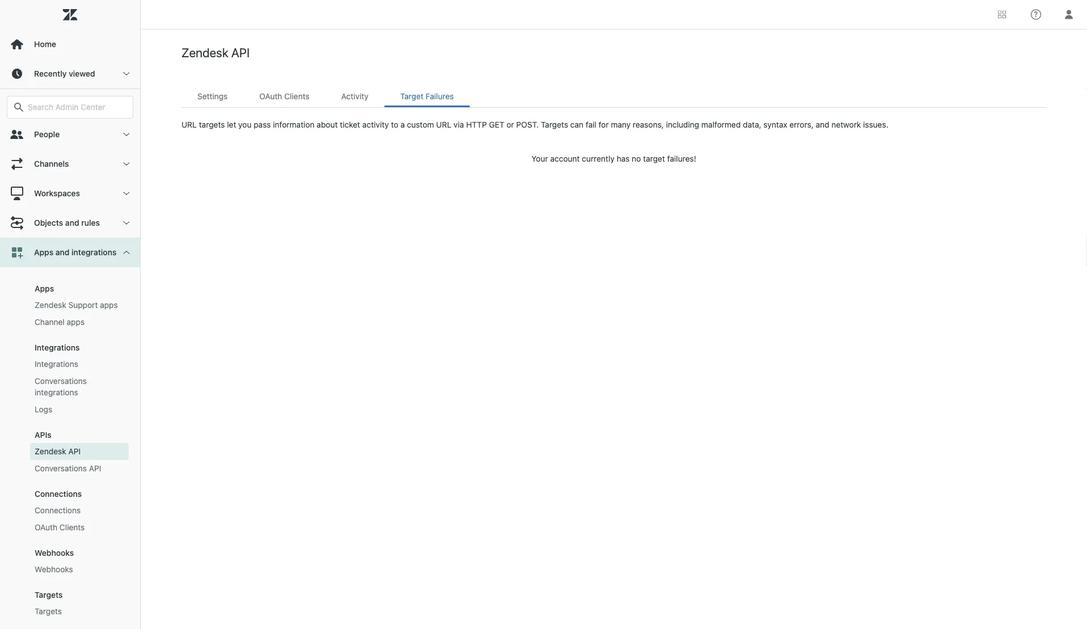 Task type: vqa. For each thing, say whether or not it's contained in the screenshot.
the bottom ticket:
no



Task type: describe. For each thing, give the bounding box(es) containing it.
oauth
[[35, 523, 57, 532]]

zendesk support apps
[[35, 301, 118, 310]]

apps for apps element
[[35, 284, 54, 293]]

and for objects
[[65, 218, 79, 228]]

people
[[34, 130, 60, 139]]

0 horizontal spatial apps
[[67, 318, 85, 327]]

integrations inside dropdown button
[[72, 248, 117, 257]]

connections link
[[30, 502, 129, 519]]

workspaces button
[[0, 179, 140, 208]]

2 webhooks element from the top
[[35, 564, 73, 575]]

api for zendesk api
[[68, 447, 81, 456]]

channels
[[34, 159, 69, 169]]

logs element
[[35, 404, 52, 415]]

conversations for integrations
[[35, 377, 87, 386]]

webhooks for 1st webhooks element from the bottom
[[35, 565, 73, 574]]

primary element
[[0, 0, 141, 629]]

conversations api link
[[30, 460, 129, 477]]

zendesk api link
[[30, 443, 129, 460]]

conversations integrations link
[[30, 373, 129, 401]]

zendesk api element
[[35, 446, 81, 457]]

channel
[[35, 318, 65, 327]]

targets link
[[30, 603, 129, 620]]

tree item inside primary element
[[0, 238, 140, 629]]

2 connections element from the top
[[35, 505, 81, 516]]

1 integrations element from the top
[[35, 343, 80, 352]]

1 connections element from the top
[[35, 489, 82, 499]]

0 vertical spatial apps
[[100, 301, 118, 310]]

clients
[[60, 523, 85, 532]]

and for apps
[[56, 248, 70, 257]]

objects and rules
[[34, 218, 100, 228]]

logs
[[35, 405, 52, 414]]

2 integrations element from the top
[[35, 359, 78, 370]]

channel apps element
[[35, 317, 85, 328]]

viewed
[[69, 69, 95, 78]]

Search Admin Center field
[[28, 102, 126, 112]]

2 targets element from the top
[[35, 606, 62, 617]]

integrations link
[[30, 356, 129, 373]]

apis
[[35, 430, 52, 440]]

integrations for 2nd integrations element from the bottom
[[35, 343, 80, 352]]

integrations for first integrations element from the bottom
[[35, 360, 78, 369]]

conversations for api
[[35, 464, 87, 473]]

workspaces
[[34, 189, 80, 198]]

people button
[[0, 120, 140, 149]]

apps and integrations
[[34, 248, 117, 257]]

webhooks for first webhooks element from the top
[[35, 549, 74, 558]]



Task type: locate. For each thing, give the bounding box(es) containing it.
1 zendesk from the top
[[35, 301, 66, 310]]

1 vertical spatial and
[[56, 248, 70, 257]]

conversations integrations
[[35, 377, 87, 397]]

recently
[[34, 69, 67, 78]]

integrations up logs
[[35, 388, 78, 397]]

tree containing people
[[0, 120, 140, 629]]

apps element
[[35, 284, 54, 293]]

0 vertical spatial targets element
[[35, 591, 63, 600]]

1 vertical spatial connections element
[[35, 505, 81, 516]]

tree item
[[0, 238, 140, 629]]

webhooks element
[[35, 549, 74, 558], [35, 564, 73, 575]]

targets
[[35, 591, 63, 600], [35, 607, 62, 616]]

objects
[[34, 218, 63, 228]]

tree item containing apps and integrations
[[0, 238, 140, 629]]

oauth clients element
[[35, 522, 85, 533]]

1 vertical spatial targets
[[35, 607, 62, 616]]

2 targets from the top
[[35, 607, 62, 616]]

integrations inside conversations integrations
[[35, 388, 78, 397]]

oauth clients
[[35, 523, 85, 532]]

api for conversations api
[[89, 464, 101, 473]]

home button
[[0, 30, 140, 59]]

apps down objects
[[34, 248, 53, 257]]

channel apps link
[[30, 314, 129, 331]]

1 vertical spatial zendesk
[[35, 447, 66, 456]]

recently viewed button
[[0, 59, 140, 89]]

apps
[[100, 301, 118, 310], [67, 318, 85, 327]]

api down zendesk api link
[[89, 464, 101, 473]]

support
[[68, 301, 98, 310]]

conversations inside "link"
[[35, 377, 87, 386]]

integrations element up conversations integrations
[[35, 359, 78, 370]]

apps down zendesk support apps element
[[67, 318, 85, 327]]

1 horizontal spatial apps
[[100, 301, 118, 310]]

0 vertical spatial zendesk
[[35, 301, 66, 310]]

conversations inside 'link'
[[35, 464, 87, 473]]

1 vertical spatial integrations element
[[35, 359, 78, 370]]

zendesk
[[35, 301, 66, 310], [35, 447, 66, 456]]

0 vertical spatial connections element
[[35, 489, 82, 499]]

0 vertical spatial connections
[[35, 489, 82, 499]]

connections
[[35, 489, 82, 499], [35, 506, 81, 515]]

conversations
[[35, 377, 87, 386], [35, 464, 87, 473]]

help image
[[1032, 9, 1042, 20]]

apps right "support" at left top
[[100, 301, 118, 310]]

2 integrations from the top
[[35, 360, 78, 369]]

None search field
[[1, 96, 139, 119]]

1 vertical spatial integrations
[[35, 360, 78, 369]]

targets element down webhooks link
[[35, 606, 62, 617]]

0 vertical spatial integrations
[[35, 343, 80, 352]]

2 zendesk from the top
[[35, 447, 66, 456]]

integrations
[[72, 248, 117, 257], [35, 388, 78, 397]]

1 vertical spatial apps
[[35, 284, 54, 293]]

api inside zendesk api element
[[68, 447, 81, 456]]

1 targets from the top
[[35, 591, 63, 600]]

apps
[[34, 248, 53, 257], [35, 284, 54, 293]]

apps inside group
[[35, 284, 54, 293]]

1 conversations from the top
[[35, 377, 87, 386]]

2 conversations from the top
[[35, 464, 87, 473]]

zendesk api
[[35, 447, 81, 456]]

and left rules at the left
[[65, 218, 79, 228]]

api inside conversations api element
[[89, 464, 101, 473]]

0 vertical spatial and
[[65, 218, 79, 228]]

1 vertical spatial apps
[[67, 318, 85, 327]]

recently viewed
[[34, 69, 95, 78]]

1 vertical spatial conversations
[[35, 464, 87, 473]]

api
[[68, 447, 81, 456], [89, 464, 101, 473]]

and down the "objects and rules"
[[56, 248, 70, 257]]

conversations api
[[35, 464, 101, 473]]

0 vertical spatial api
[[68, 447, 81, 456]]

zendesk for zendesk api
[[35, 447, 66, 456]]

conversations down integrations link
[[35, 377, 87, 386]]

0 horizontal spatial api
[[68, 447, 81, 456]]

user menu image
[[1062, 7, 1077, 22]]

apps up channel
[[35, 284, 54, 293]]

home
[[34, 39, 56, 49]]

integrations up conversations integrations
[[35, 360, 78, 369]]

rules
[[81, 218, 100, 228]]

apps and integrations group
[[0, 267, 140, 629]]

and inside dropdown button
[[56, 248, 70, 257]]

1 vertical spatial webhooks element
[[35, 564, 73, 575]]

tree
[[0, 120, 140, 629]]

and
[[65, 218, 79, 228], [56, 248, 70, 257]]

logs link
[[30, 401, 129, 418]]

1 vertical spatial api
[[89, 464, 101, 473]]

integrations down channel apps element
[[35, 343, 80, 352]]

targets up targets link in the left bottom of the page
[[35, 591, 63, 600]]

integrations down rules at the left
[[72, 248, 117, 257]]

0 vertical spatial integrations element
[[35, 343, 80, 352]]

zendesk up channel
[[35, 301, 66, 310]]

connections up oauth clients
[[35, 506, 81, 515]]

0 vertical spatial integrations
[[72, 248, 117, 257]]

integrations
[[35, 343, 80, 352], [35, 360, 78, 369]]

conversations api element
[[35, 463, 101, 474]]

tree inside primary element
[[0, 120, 140, 629]]

targets for 1st targets element from the bottom of the apps and integrations group
[[35, 607, 62, 616]]

1 horizontal spatial api
[[89, 464, 101, 473]]

targets element
[[35, 591, 63, 600], [35, 606, 62, 617]]

webhooks link
[[30, 561, 129, 578]]

integrations element
[[35, 343, 80, 352], [35, 359, 78, 370]]

none search field inside primary element
[[1, 96, 139, 119]]

1 webhooks from the top
[[35, 549, 74, 558]]

integrations element down channel apps element
[[35, 343, 80, 352]]

0 vertical spatial webhooks element
[[35, 549, 74, 558]]

1 targets element from the top
[[35, 591, 63, 600]]

1 vertical spatial targets element
[[35, 606, 62, 617]]

zendesk support apps element
[[35, 300, 118, 311]]

apps for apps and integrations
[[34, 248, 53, 257]]

objects and rules button
[[0, 208, 140, 238]]

targets element up targets link in the left bottom of the page
[[35, 591, 63, 600]]

oauth clients link
[[30, 519, 129, 536]]

targets for first targets element from the top
[[35, 591, 63, 600]]

connections element
[[35, 489, 82, 499], [35, 505, 81, 516]]

zendesk support apps link
[[30, 297, 129, 314]]

conversations integrations element
[[35, 376, 124, 398]]

0 vertical spatial apps
[[34, 248, 53, 257]]

1 vertical spatial connections
[[35, 506, 81, 515]]

zendesk products image
[[999, 10, 1007, 18]]

apps inside dropdown button
[[34, 248, 53, 257]]

1 webhooks element from the top
[[35, 549, 74, 558]]

zendesk for zendesk support apps
[[35, 301, 66, 310]]

2 connections from the top
[[35, 506, 81, 515]]

1 vertical spatial integrations
[[35, 388, 78, 397]]

1 vertical spatial webhooks
[[35, 565, 73, 574]]

connections element up the connections link
[[35, 489, 82, 499]]

api up conversations api 'link'
[[68, 447, 81, 456]]

connections element up oauth clients
[[35, 505, 81, 516]]

channels button
[[0, 149, 140, 179]]

conversations down zendesk api element
[[35, 464, 87, 473]]

1 integrations from the top
[[35, 343, 80, 352]]

targets down webhooks link
[[35, 607, 62, 616]]

0 vertical spatial conversations
[[35, 377, 87, 386]]

and inside dropdown button
[[65, 218, 79, 228]]

apis element
[[35, 430, 52, 440]]

webhooks
[[35, 549, 74, 558], [35, 565, 73, 574]]

0 vertical spatial targets
[[35, 591, 63, 600]]

2 webhooks from the top
[[35, 565, 73, 574]]

connections up the connections link
[[35, 489, 82, 499]]

0 vertical spatial webhooks
[[35, 549, 74, 558]]

apps and integrations button
[[0, 238, 140, 267]]

1 connections from the top
[[35, 489, 82, 499]]

channel apps
[[35, 318, 85, 327]]

zendesk down apis
[[35, 447, 66, 456]]



